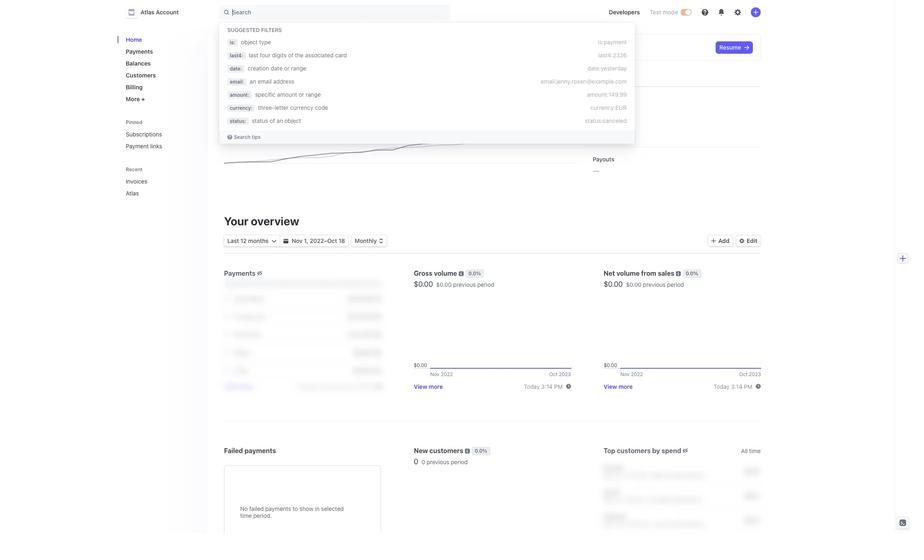 Task type: vqa. For each thing, say whether or not it's contained in the screenshot.
disputes corresponding to Test
no



Task type: describe. For each thing, give the bounding box(es) containing it.
today 3:14 pm for net volume from sales
[[714, 383, 753, 390]]

view more for net volume from sales
[[604, 383, 633, 390]]

email
[[258, 78, 272, 85]]

info image for 0
[[465, 449, 470, 454]]

last
[[227, 237, 239, 244]]

0 vertical spatial payments
[[245, 447, 276, 455]]

hidden image
[[683, 448, 688, 453]]

edit
[[747, 237, 758, 244]]

toolbar containing add
[[708, 235, 761, 247]]

mode
[[663, 9, 678, 16]]

payments inside no failed payments to show in selected time period.
[[265, 505, 291, 512]]

today for net volume from sales
[[714, 383, 730, 390]]

invoices link
[[123, 175, 190, 188]]

from
[[642, 270, 657, 277]]

atlas for atlas account
[[141, 9, 155, 16]]

$0.00 $0.00 previous period for gross volume
[[414, 280, 495, 289]]

core navigation links element
[[123, 33, 201, 106]]

recent
[[126, 166, 143, 173]]

resume
[[720, 44, 741, 51]]

home link
[[123, 33, 201, 46]]

new
[[414, 447, 428, 455]]

all time
[[741, 447, 761, 454]]

up
[[361, 48, 368, 55]]

1 more from the left
[[239, 383, 253, 390]]

–
[[324, 237, 327, 244]]

stripe
[[242, 40, 259, 47]]

date:yesterday
[[588, 65, 627, 72]]

specific
[[255, 91, 276, 98]]

atlas account
[[141, 9, 179, 16]]

1 view more link from the left
[[224, 383, 253, 390]]

setting
[[341, 48, 360, 55]]

info image for $0.00
[[459, 271, 464, 276]]

view more link for net volume from sales
[[604, 383, 633, 390]]

associated
[[305, 52, 334, 59]]

atlas account button
[[126, 7, 187, 18]]

balances
[[126, 60, 151, 67]]

sales
[[658, 270, 675, 277]]

1 view more from the left
[[224, 383, 253, 390]]

payments inside core navigation links element
[[126, 48, 153, 55]]

pm for net volume from sales
[[744, 383, 753, 390]]

previous for new customers
[[427, 459, 450, 466]]

is:
[[230, 39, 235, 45]]

status:canceled
[[585, 117, 627, 124]]

customers
[[126, 72, 156, 79]]

today 3:14 pm for gross volume
[[524, 383, 563, 390]]

suggested filters
[[227, 27, 282, 33]]

last4:
[[230, 52, 243, 58]]

address
[[273, 78, 294, 85]]

recent element
[[118, 175, 208, 200]]

billing
[[126, 84, 143, 91]]

0 horizontal spatial an
[[250, 78, 256, 85]]

volume for net volume from sales view more link
[[617, 270, 640, 277]]

stripe atlas application complete the application to continue setting up your company.
[[242, 40, 408, 55]]

0 vertical spatial application
[[275, 40, 305, 47]]

$15,000.00
[[348, 331, 381, 338]]

in
[[315, 505, 320, 512]]

filters
[[261, 27, 282, 33]]

2022
[[310, 237, 324, 244]]

usd balance —
[[593, 100, 628, 120]]

0 0 previous period
[[414, 457, 468, 466]]

18
[[339, 237, 345, 244]]

oct
[[327, 237, 337, 244]]

0 horizontal spatial svg image
[[232, 41, 237, 46]]

0 horizontal spatial gross
[[224, 100, 240, 107]]

recent navigation links element
[[118, 166, 208, 200]]

currency
[[290, 104, 314, 111]]

by
[[653, 447, 660, 455]]

developers
[[609, 9, 640, 16]]

amount
[[277, 91, 297, 98]]

email:jenny.rosen@example.com
[[541, 78, 627, 85]]

search tips link
[[227, 134, 261, 141]]

3:14 for gross volume
[[542, 383, 553, 390]]

edit button
[[736, 235, 761, 247]]

svg image for last 12 months
[[272, 239, 277, 243]]

specific amount or range
[[255, 91, 321, 98]]

currency:
[[230, 105, 253, 111]]

net volume from sales
[[604, 270, 675, 277]]

1 horizontal spatial of
[[288, 52, 294, 59]]

more
[[126, 96, 140, 102]]

1 view from the left
[[224, 383, 238, 390]]

Search search field
[[219, 5, 450, 20]]

account
[[156, 9, 179, 16]]

svg image for resume
[[745, 45, 750, 50]]

time
[[750, 447, 761, 454]]

last
[[249, 52, 258, 59]]

date:
[[230, 65, 242, 72]]

net
[[604, 270, 615, 277]]

status
[[252, 117, 268, 124]]

nov 1, 2022 – oct 18
[[292, 237, 345, 244]]

0.0% for net volume from sales
[[686, 271, 699, 277]]

failed payments
[[224, 447, 276, 455]]

resume link
[[716, 42, 753, 53]]

12
[[241, 237, 247, 244]]

balances link
[[123, 57, 201, 70]]

or for amount
[[299, 91, 304, 98]]

1 vertical spatial application
[[279, 48, 308, 55]]

top
[[604, 447, 616, 455]]

pinned
[[126, 119, 142, 125]]

search for search
[[232, 9, 251, 16]]

help image
[[702, 9, 709, 16]]

period for gross volume
[[478, 281, 495, 288]]

view for net volume from sales
[[604, 383, 617, 390]]

— inside 'usd balance —'
[[593, 111, 600, 120]]

amount:149.99
[[587, 91, 627, 98]]

date
[[271, 65, 283, 72]]

your
[[224, 214, 249, 228]]

months
[[248, 237, 269, 244]]

continue
[[317, 48, 340, 55]]

status:
[[230, 118, 246, 124]]

0 horizontal spatial 0
[[414, 457, 419, 466]]

four
[[260, 52, 271, 59]]

pinned navigation links element
[[123, 119, 201, 153]]

atlas for the atlas link
[[126, 190, 139, 197]]

hidden image
[[257, 271, 262, 276]]

the for of
[[295, 52, 304, 59]]

amount:
[[230, 92, 249, 98]]

selected
[[321, 505, 344, 512]]

your
[[369, 48, 381, 55]]

0.0% for gross volume
[[469, 271, 481, 277]]



Task type: locate. For each thing, give the bounding box(es) containing it.
2 horizontal spatial period
[[668, 281, 684, 288]]

$5000.00
[[354, 349, 381, 356], [354, 367, 381, 374]]

1 horizontal spatial 0
[[422, 459, 425, 466]]

1 vertical spatial payments
[[224, 270, 256, 277]]

an
[[250, 78, 256, 85], [277, 117, 283, 124]]

1 vertical spatial an
[[277, 117, 283, 124]]

0 horizontal spatial view more
[[224, 383, 253, 390]]

an email address
[[250, 78, 294, 85]]

add
[[719, 237, 730, 244]]

view for gross volume
[[414, 383, 428, 390]]

payment links
[[126, 143, 162, 150]]

0 vertical spatial —
[[593, 111, 600, 120]]

creation
[[248, 65, 269, 72]]

all
[[741, 447, 748, 454]]

2 $5000.00 from the top
[[354, 367, 381, 374]]

top customers by spend
[[604, 447, 682, 455]]

1 vertical spatial —
[[593, 166, 600, 175]]

view more for gross volume
[[414, 383, 443, 390]]

customers for new
[[430, 447, 464, 455]]

more +
[[126, 96, 145, 102]]

the for complete
[[269, 48, 278, 55]]

suggested
[[227, 27, 260, 33]]

2 customers from the left
[[617, 447, 651, 455]]

svg image inside resume link
[[745, 45, 750, 50]]

of
[[288, 52, 294, 59], [270, 117, 275, 124]]

0 horizontal spatial view more link
[[224, 383, 253, 390]]

no failed payments to show in selected time period.
[[240, 505, 344, 519]]

to inside no failed payments to show in selected time period.
[[293, 505, 298, 512]]

new customers
[[414, 447, 464, 455]]

1 horizontal spatial info image
[[465, 449, 470, 454]]

0 horizontal spatial volume
[[242, 100, 261, 107]]

pm
[[554, 383, 563, 390], [744, 383, 753, 390]]

2 view more from the left
[[414, 383, 443, 390]]

customers link
[[123, 68, 201, 82]]

previous for net volume from sales
[[643, 281, 666, 288]]

0 vertical spatial info image
[[459, 271, 464, 276]]

or up currency
[[299, 91, 304, 98]]

svg image inside last 12 months popup button
[[272, 239, 277, 243]]

2 horizontal spatial view more
[[604, 383, 633, 390]]

today
[[224, 69, 256, 82], [524, 383, 540, 390], [714, 383, 730, 390]]

2 horizontal spatial previous
[[643, 281, 666, 288]]

last 12 months button
[[224, 235, 280, 247]]

0 vertical spatial of
[[288, 52, 294, 59]]

search left tips
[[234, 134, 251, 140]]

2 pm from the left
[[744, 383, 753, 390]]

0 horizontal spatial atlas
[[126, 190, 139, 197]]

or right date
[[284, 65, 290, 72]]

toolbar
[[708, 235, 761, 247]]

range for specific amount or range
[[306, 91, 321, 98]]

0 vertical spatial to
[[310, 48, 315, 55]]

$22,000.00
[[348, 313, 381, 320]]

period for new customers
[[451, 459, 468, 466]]

1 horizontal spatial 3:14
[[731, 383, 743, 390]]

0.0%
[[469, 271, 481, 277], [686, 271, 699, 277], [475, 448, 488, 454]]

1 horizontal spatial view
[[414, 383, 428, 390]]

info image
[[676, 271, 681, 276]]

0 vertical spatial atlas
[[141, 9, 155, 16]]

payments grid
[[224, 290, 381, 380]]

0 horizontal spatial object
[[241, 39, 258, 45]]

the
[[269, 48, 278, 55], [295, 52, 304, 59]]

invoices
[[126, 178, 147, 185]]

3 view more link from the left
[[604, 383, 633, 390]]

2 view from the left
[[414, 383, 428, 390]]

0 horizontal spatial period
[[451, 459, 468, 466]]

1 horizontal spatial pm
[[744, 383, 753, 390]]

customers left the by at bottom
[[617, 447, 651, 455]]

application up last four digits of the associated card
[[275, 40, 305, 47]]

payment
[[126, 143, 149, 150]]

0 vertical spatial an
[[250, 78, 256, 85]]

search inside search field
[[232, 9, 251, 16]]

atlas left account
[[141, 9, 155, 16]]

svg image
[[232, 41, 237, 46], [745, 45, 750, 50], [272, 239, 277, 243]]

0 horizontal spatial previous
[[427, 459, 450, 466]]

1 vertical spatial object
[[285, 117, 301, 124]]

or for date
[[284, 65, 290, 72]]

volume
[[242, 100, 261, 107], [434, 270, 457, 277], [617, 270, 640, 277]]

3 view from the left
[[604, 383, 617, 390]]

payments
[[126, 48, 153, 55], [224, 270, 256, 277]]

$0.00
[[414, 280, 433, 289], [604, 280, 623, 289], [436, 281, 452, 288], [626, 281, 642, 288]]

1 $5000.00 from the top
[[354, 349, 381, 356]]

0 horizontal spatial pm
[[554, 383, 563, 390]]

test
[[650, 9, 662, 16]]

payments up balances
[[126, 48, 153, 55]]

last4:2326
[[599, 52, 627, 59]]

range for creation date or range
[[291, 65, 306, 72]]

atlas down invoices
[[126, 190, 139, 197]]

2 more from the left
[[429, 383, 443, 390]]

test mode
[[650, 9, 678, 16]]

pm for gross volume
[[554, 383, 563, 390]]

settings image
[[735, 9, 741, 16]]

1 $0.00 $0.00 previous period from the left
[[414, 280, 495, 289]]

1 horizontal spatial or
[[299, 91, 304, 98]]

object
[[241, 39, 258, 45], [285, 117, 301, 124]]

1 — from the top
[[593, 111, 600, 120]]

range up code
[[306, 91, 321, 98]]

view more link
[[224, 383, 253, 390], [414, 383, 443, 390], [604, 383, 633, 390]]

1 3:14 from the left
[[542, 383, 553, 390]]

atlas inside stripe atlas application complete the application to continue setting up your company.
[[260, 40, 274, 47]]

info image
[[459, 271, 464, 276], [465, 449, 470, 454]]

1 vertical spatial or
[[299, 91, 304, 98]]

last four digits of the associated card
[[249, 52, 347, 59]]

1 customers from the left
[[430, 447, 464, 455]]

2 horizontal spatial view
[[604, 383, 617, 390]]

subscriptions link
[[123, 127, 201, 141]]

—
[[593, 111, 600, 120], [593, 166, 600, 175]]

pinned element
[[123, 127, 201, 153]]

volume for view more link associated with gross volume
[[434, 270, 457, 277]]

$0.00 $0.00 previous period for net volume from sales
[[604, 280, 684, 289]]

complete
[[242, 48, 268, 55]]

0 horizontal spatial today
[[224, 69, 256, 82]]

Search text field
[[219, 5, 450, 20]]

3 view more from the left
[[604, 383, 633, 390]]

1 horizontal spatial previous
[[453, 281, 476, 288]]

customers for top
[[617, 447, 651, 455]]

object up the 'complete'
[[241, 39, 258, 45]]

of right digits
[[288, 52, 294, 59]]

2 today 3:14 pm from the left
[[714, 383, 753, 390]]

digits
[[272, 52, 287, 59]]

time period.
[[240, 512, 272, 519]]

1 vertical spatial $5000.00
[[354, 367, 381, 374]]

0 horizontal spatial info image
[[459, 271, 464, 276]]

0 vertical spatial search
[[232, 9, 251, 16]]

more for gross volume
[[429, 383, 443, 390]]

0 vertical spatial object
[[241, 39, 258, 45]]

the right digits
[[295, 52, 304, 59]]

more for net volume from sales
[[619, 383, 633, 390]]

home
[[126, 36, 142, 43]]

0 vertical spatial range
[[291, 65, 306, 72]]

1 horizontal spatial customers
[[617, 447, 651, 455]]

search for search tips
[[234, 134, 251, 140]]

top customers by spend grid
[[604, 459, 761, 533]]

three-
[[258, 104, 275, 111]]

svg image left svg image
[[272, 239, 277, 243]]

1 horizontal spatial volume
[[434, 270, 457, 277]]

creation date or range
[[248, 65, 306, 72]]

of right status
[[270, 117, 275, 124]]

currency:eur
[[591, 104, 627, 111]]

spend
[[662, 447, 682, 455]]

$25,000.00
[[348, 295, 381, 302]]

to left show on the bottom
[[293, 505, 298, 512]]

1 vertical spatial search
[[234, 134, 251, 140]]

0 vertical spatial gross volume
[[224, 100, 261, 107]]

an down 'letter'
[[277, 117, 283, 124]]

no
[[240, 505, 248, 512]]

0 vertical spatial gross
[[224, 100, 240, 107]]

view
[[224, 383, 238, 390], [414, 383, 428, 390], [604, 383, 617, 390]]

2 horizontal spatial svg image
[[745, 45, 750, 50]]

+
[[141, 96, 145, 102]]

1 vertical spatial info image
[[465, 449, 470, 454]]

email:
[[230, 78, 244, 85]]

atlas up four
[[260, 40, 274, 47]]

2 view more link from the left
[[414, 383, 443, 390]]

1 horizontal spatial payments
[[224, 270, 256, 277]]

1 vertical spatial of
[[270, 117, 275, 124]]

atlas inside button
[[141, 9, 155, 16]]

1 vertical spatial gross
[[414, 270, 433, 277]]

an left email
[[250, 78, 256, 85]]

svg image right resume
[[745, 45, 750, 50]]

0 horizontal spatial $0.00 $0.00 previous period
[[414, 280, 495, 289]]

application up the creation date or range
[[279, 48, 308, 55]]

1 horizontal spatial gross
[[414, 270, 433, 277]]

2 horizontal spatial view more link
[[604, 383, 633, 390]]

company.
[[383, 48, 408, 55]]

0 horizontal spatial today 3:14 pm
[[524, 383, 563, 390]]

is:payment
[[598, 39, 627, 45]]

failed
[[224, 447, 243, 455]]

1 today 3:14 pm from the left
[[524, 383, 563, 390]]

customers
[[430, 447, 464, 455], [617, 447, 651, 455]]

payouts
[[593, 156, 615, 163]]

figure
[[224, 123, 577, 164], [224, 123, 577, 164]]

subscriptions
[[126, 131, 162, 138]]

2 3:14 from the left
[[731, 383, 743, 390]]

1 horizontal spatial object
[[285, 117, 301, 124]]

tips
[[252, 134, 261, 140]]

to left continue
[[310, 48, 315, 55]]

search
[[232, 9, 251, 16], [234, 134, 251, 140]]

search tips
[[234, 134, 261, 140]]

0 horizontal spatial of
[[270, 117, 275, 124]]

atlas inside recent element
[[126, 190, 139, 197]]

object type
[[241, 39, 271, 45]]

2 — from the top
[[593, 166, 600, 175]]

overview
[[251, 214, 299, 228]]

three-letter currency code
[[258, 104, 328, 111]]

2 horizontal spatial today
[[714, 383, 730, 390]]

— inside payouts —
[[593, 166, 600, 175]]

view more link for gross volume
[[414, 383, 443, 390]]

0 horizontal spatial or
[[284, 65, 290, 72]]

2 horizontal spatial volume
[[617, 270, 640, 277]]

— down payouts
[[593, 166, 600, 175]]

0 horizontal spatial customers
[[430, 447, 464, 455]]

0 horizontal spatial the
[[269, 48, 278, 55]]

2 vertical spatial atlas
[[126, 190, 139, 197]]

0 horizontal spatial gross volume
[[224, 100, 261, 107]]

1 horizontal spatial gross volume
[[414, 270, 457, 277]]

1 vertical spatial atlas
[[260, 40, 274, 47]]

previous for gross volume
[[453, 281, 476, 288]]

— down usd
[[593, 111, 600, 120]]

1 horizontal spatial today 3:14 pm
[[714, 383, 753, 390]]

0 vertical spatial payments
[[126, 48, 153, 55]]

3 more from the left
[[619, 383, 633, 390]]

1 horizontal spatial the
[[295, 52, 304, 59]]

status of an object
[[252, 117, 301, 124]]

svg image
[[284, 239, 289, 243]]

period inside '0 0 previous period'
[[451, 459, 468, 466]]

1 horizontal spatial atlas
[[141, 9, 155, 16]]

1 horizontal spatial more
[[429, 383, 443, 390]]

1 pm from the left
[[554, 383, 563, 390]]

3:14 for net volume from sales
[[731, 383, 743, 390]]

1 horizontal spatial period
[[478, 281, 495, 288]]

type
[[259, 39, 271, 45]]

0 inside '0 0 previous period'
[[422, 459, 425, 466]]

1 vertical spatial payments
[[265, 505, 291, 512]]

0 horizontal spatial to
[[293, 505, 298, 512]]

2 horizontal spatial more
[[619, 383, 633, 390]]

payment links link
[[123, 139, 201, 153]]

search up suggested on the top of page
[[232, 9, 251, 16]]

billing link
[[123, 80, 201, 94]]

previous inside '0 0 previous period'
[[427, 459, 450, 466]]

0
[[414, 457, 419, 466], [422, 459, 425, 466]]

customers up '0 0 previous period' at the bottom of page
[[430, 447, 464, 455]]

row
[[604, 533, 761, 533]]

payments link
[[123, 45, 201, 58]]

object down three-letter currency code
[[285, 117, 301, 124]]

payments left hidden icon
[[224, 270, 256, 277]]

0 vertical spatial $5000.00
[[354, 349, 381, 356]]

1 horizontal spatial an
[[277, 117, 283, 124]]

1 horizontal spatial svg image
[[272, 239, 277, 243]]

period for net volume from sales
[[668, 281, 684, 288]]

1 horizontal spatial to
[[310, 48, 315, 55]]

today for gross volume
[[524, 383, 540, 390]]

2 horizontal spatial atlas
[[260, 40, 274, 47]]

0 horizontal spatial payments
[[126, 48, 153, 55]]

2 $0.00 $0.00 previous period from the left
[[604, 280, 684, 289]]

1 vertical spatial range
[[306, 91, 321, 98]]

0 horizontal spatial more
[[239, 383, 253, 390]]

0 vertical spatial or
[[284, 65, 290, 72]]

range
[[291, 65, 306, 72], [306, 91, 321, 98]]

0.0% for new customers
[[475, 448, 488, 454]]

to inside stripe atlas application complete the application to continue setting up your company.
[[310, 48, 315, 55]]

show
[[300, 505, 314, 512]]

range down last four digits of the associated card
[[291, 65, 306, 72]]

0 horizontal spatial 3:14
[[542, 383, 553, 390]]

the down type
[[269, 48, 278, 55]]

svg image up 'last4:' in the top left of the page
[[232, 41, 237, 46]]

gross
[[224, 100, 240, 107], [414, 270, 433, 277]]

1 horizontal spatial $0.00 $0.00 previous period
[[604, 280, 684, 289]]

the inside stripe atlas application complete the application to continue setting up your company.
[[269, 48, 278, 55]]

atlas link
[[123, 186, 190, 200]]

1 horizontal spatial today
[[524, 383, 540, 390]]

balance
[[607, 100, 628, 107]]

nov
[[292, 237, 303, 244]]

1 vertical spatial gross volume
[[414, 270, 457, 277]]

payments
[[245, 447, 276, 455], [265, 505, 291, 512]]

1 horizontal spatial view more
[[414, 383, 443, 390]]

0 horizontal spatial view
[[224, 383, 238, 390]]

1 horizontal spatial view more link
[[414, 383, 443, 390]]

1 vertical spatial to
[[293, 505, 298, 512]]



